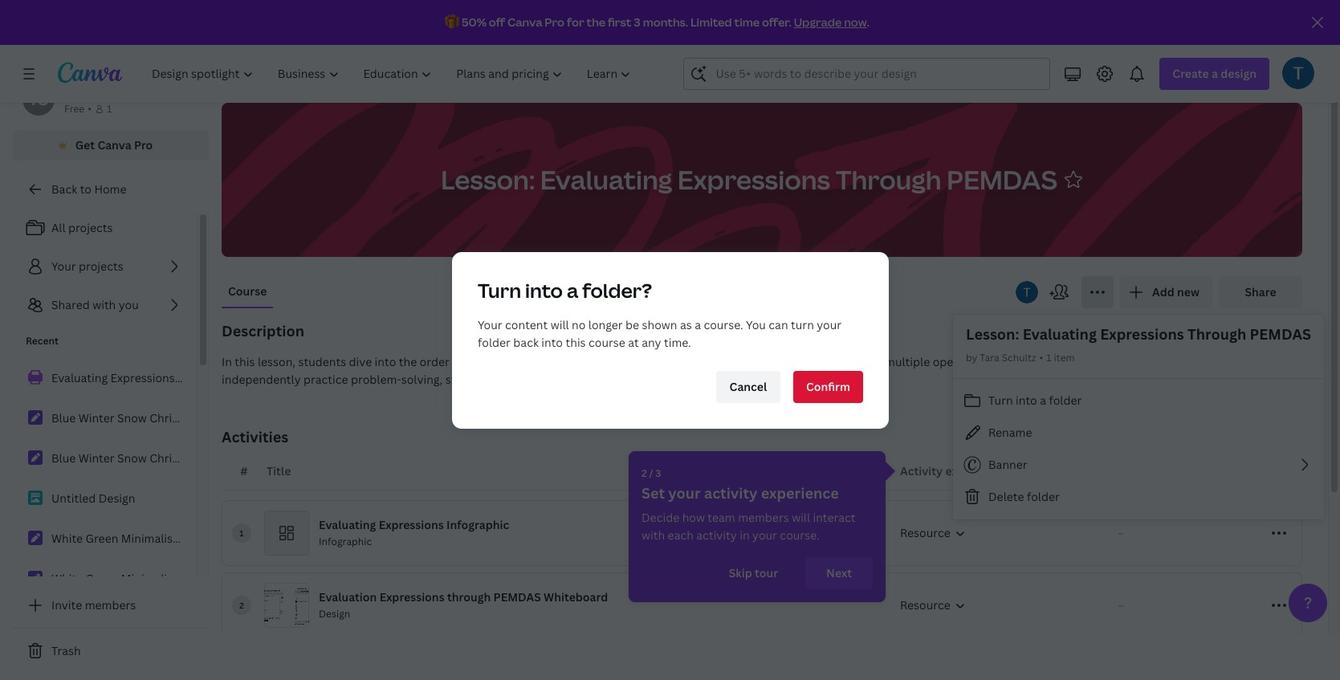 Task type: locate. For each thing, give the bounding box(es) containing it.
get canva pro
[[75, 137, 153, 153]]

students right organizer,
[[1206, 354, 1254, 369]]

dive
[[349, 354, 372, 369]]

1 snow from the top
[[117, 410, 147, 426]]

into up rename
[[1016, 393, 1037, 408]]

into up problem-
[[375, 354, 396, 369]]

time
[[735, 14, 760, 30]]

1 horizontal spatial pro
[[545, 14, 565, 30]]

1 horizontal spatial experience
[[946, 463, 1006, 479]]

1 vertical spatial 3
[[656, 467, 661, 480]]

canva inside button
[[97, 137, 131, 153]]

design right 'untitled'
[[99, 491, 135, 506]]

2 horizontal spatial this
[[648, 372, 668, 387]]

0 horizontal spatial pro
[[134, 137, 153, 153]]

students up practice
[[298, 354, 346, 369]]

your right in
[[753, 528, 777, 543]]

2 students from the left
[[1206, 354, 1254, 369]]

into up utilizing
[[541, 335, 563, 350]]

blue for 1st blue winter snow christmas menu "link" from the top of the page
[[51, 410, 76, 426]]

invite
[[51, 598, 82, 613]]

shown
[[642, 317, 677, 332]]

activity left in
[[697, 528, 737, 543]]

pemdas inside in this lesson, students dive into the order of operations, utilizing pemdas to grasp the evaluation of expressions involving multiple operations. through the aid of a graphic organizer, students independently practice problem-solving, strengthening their understanding of this fundamental mathematical concept.
[[575, 354, 623, 369]]

evaluating
[[292, 82, 348, 97], [582, 82, 639, 97], [540, 162, 672, 196], [1023, 324, 1097, 344], [51, 370, 108, 386], [319, 517, 376, 532]]

-- for evaluation expressions through pemdas whiteboard
[[1119, 602, 1124, 610]]

blue winter snow christmas menu link up untitled design link
[[13, 442, 238, 475]]

in
[[740, 528, 750, 543]]

0 vertical spatial this
[[565, 335, 586, 350]]

2 for 2
[[240, 600, 244, 611]]

their
[[524, 372, 550, 387]]

2 inside '2 / 3 set your activity experience decide how team members will interact with each activity in your course.'
[[642, 467, 647, 480]]

0 horizontal spatial members
[[85, 598, 136, 613]]

of right the aid
[[1085, 354, 1096, 369]]

this down no
[[565, 335, 586, 350]]

0 vertical spatial 1
[[107, 102, 112, 116]]

1 vertical spatial members
[[85, 598, 136, 613]]

1 vertical spatial projects
[[79, 259, 123, 274]]

0 vertical spatial canva
[[508, 14, 543, 30]]

0 vertical spatial infographic
[[178, 370, 240, 386]]

folder
[[477, 335, 510, 350], [1049, 393, 1082, 408], [1027, 489, 1060, 504]]

blue winter snow christmas menu down the evaluating expressions infographic
[[51, 410, 238, 426]]

folder up operations,
[[477, 335, 510, 350]]

canva right off
[[508, 14, 543, 30]]

delete
[[989, 489, 1024, 504]]

infographic up through
[[447, 517, 509, 532]]

course. left you
[[703, 317, 743, 332]]

course.
[[703, 317, 743, 332], [780, 528, 820, 543]]

invite members button
[[13, 590, 209, 622]]

1 horizontal spatial students
[[1206, 354, 1254, 369]]

1 horizontal spatial lesson:
[[539, 82, 580, 97]]

None search field
[[684, 58, 1051, 90]]

0 horizontal spatial your
[[51, 259, 76, 274]]

all
[[51, 220, 65, 235]]

1 vertical spatial blue
[[51, 451, 76, 466]]

0 vertical spatial lesson: evaluating expressions through pemdas
[[539, 82, 803, 97]]

pro inside button
[[134, 137, 153, 153]]

skip
[[729, 565, 752, 581]]

0 horizontal spatial experience
[[761, 483, 839, 503]]

evaluating expressions infographic infographic
[[319, 517, 509, 549]]

pemdas
[[466, 82, 513, 97], [756, 82, 803, 97], [947, 162, 1058, 196], [1250, 324, 1311, 344], [575, 354, 623, 369], [494, 590, 541, 605]]

to right back
[[80, 182, 92, 197]]

1 list from the top
[[13, 212, 197, 321]]

pro left for
[[545, 14, 565, 30]]

list
[[13, 212, 197, 321], [13, 361, 240, 596]]

0 horizontal spatial turn
[[477, 277, 521, 303]]

0 horizontal spatial course.
[[703, 317, 743, 332]]

infographic down in
[[178, 370, 240, 386]]

1 vertical spatial experience
[[761, 483, 839, 503]]

with left you
[[92, 297, 116, 312]]

1 vertical spatial blue winter snow christmas menu link
[[13, 442, 238, 475]]

folder down the aid
[[1049, 393, 1082, 408]]

folder?
[[582, 277, 652, 303]]

0 horizontal spatial 3
[[634, 14, 641, 30]]

with down decide
[[642, 528, 665, 543]]

1 down #
[[240, 528, 244, 539]]

.
[[867, 14, 870, 30]]

2 menu from the top
[[207, 451, 238, 466]]

-- inside evaluation expressions through pemdas whiteboard row
[[1119, 602, 1124, 610]]

0 vertical spatial your
[[51, 259, 76, 274]]

1 horizontal spatial 3
[[656, 467, 661, 480]]

1 -- from the top
[[1119, 529, 1124, 537]]

1 vertical spatial with
[[642, 528, 665, 543]]

1 vertical spatial turn
[[989, 393, 1013, 408]]

team right schultz's
[[142, 84, 170, 100]]

3 right /
[[656, 467, 661, 480]]

your content will no longer be shown as a course. you can turn your folder back into this course at any time.
[[477, 317, 841, 350]]

folder right delete
[[1027, 489, 1060, 504]]

members inside button
[[85, 598, 136, 613]]

evaluating expressions through pemdas link
[[292, 81, 513, 99]]

course. down 'interact'
[[780, 528, 820, 543]]

1 horizontal spatial will
[[792, 510, 810, 525]]

2 / 3 set your activity experience decide how team members will interact with each activity in your course.
[[642, 467, 856, 543]]

snow for 1st blue winter snow christmas menu "link" from the top of the page
[[117, 410, 147, 426]]

1 vertical spatial christmas
[[150, 451, 205, 466]]

turn inside button
[[989, 393, 1013, 408]]

in
[[222, 354, 232, 369]]

1 vertical spatial to
[[625, 354, 637, 369]]

evaluation
[[693, 354, 750, 369]]

tara right by
[[980, 351, 1000, 365]]

1 vertical spatial canva
[[97, 137, 131, 153]]

tara up free
[[64, 84, 87, 100]]

1 vertical spatial will
[[792, 510, 810, 525]]

your down all
[[51, 259, 76, 274]]

🎁 50% off canva pro for the first 3 months. limited time offer. upgrade now .
[[445, 14, 870, 30]]

evaluating inside the "lesson: evaluating expressions through pemdas" link
[[582, 82, 639, 97]]

1 horizontal spatial course.
[[780, 528, 820, 543]]

1 left item
[[1047, 351, 1052, 365]]

blue winter snow christmas menu up untitled design link
[[51, 451, 238, 466]]

a inside your content will no longer be shown as a course. you can turn your folder back into this course at any time.
[[694, 317, 701, 332]]

0 vertical spatial to
[[80, 182, 92, 197]]

blue winter snow christmas menu link down evaluating expressions infographic link
[[13, 402, 238, 435]]

1 vertical spatial 1
[[1047, 351, 1052, 365]]

members right the invite
[[85, 598, 136, 613]]

your up how
[[668, 483, 701, 503]]

christmas left #
[[150, 451, 205, 466]]

banner
[[989, 457, 1028, 472]]

will left 'interact'
[[792, 510, 810, 525]]

projects down all projects link
[[79, 259, 123, 274]]

1 down schultz's
[[107, 102, 112, 116]]

1 vertical spatial --
[[1119, 602, 1124, 610]]

grasp
[[640, 354, 669, 369]]

confirm
[[806, 379, 850, 394]]

0 vertical spatial 2
[[642, 467, 647, 480]]

1 vertical spatial infographic
[[447, 517, 509, 532]]

0 vertical spatial blue winter snow christmas menu
[[51, 410, 238, 426]]

winter up untitled design
[[79, 451, 115, 466]]

your for your projects
[[51, 259, 76, 274]]

course. inside '2 / 3 set your activity experience decide how team members will interact with each activity in your course.'
[[780, 528, 820, 543]]

snow down evaluating expressions infographic link
[[117, 410, 147, 426]]

1 horizontal spatial your
[[753, 528, 777, 543]]

christmas down the evaluating expressions infographic
[[150, 410, 205, 426]]

pro up back to home link
[[134, 137, 153, 153]]

1 blue winter snow christmas menu link from the top
[[13, 402, 238, 435]]

delete folder button
[[953, 481, 1324, 513]]

canva
[[508, 14, 543, 30], [97, 137, 131, 153]]

-- inside evaluating expressions infographic row
[[1119, 529, 1124, 537]]

snow up untitled design link
[[117, 451, 147, 466]]

1 vertical spatial list
[[13, 361, 240, 596]]

infographic
[[178, 370, 240, 386], [447, 517, 509, 532], [319, 535, 372, 549]]

--
[[1119, 529, 1124, 537], [1119, 602, 1124, 610]]

0 vertical spatial list
[[13, 212, 197, 321]]

0 horizontal spatial canva
[[97, 137, 131, 153]]

experience up delete
[[946, 463, 1006, 479]]

2 vertical spatial lesson:
[[966, 324, 1020, 344]]

winter down evaluating expressions infographic link
[[79, 410, 115, 426]]

into inside turn into a folder button
[[1016, 393, 1037, 408]]

evaluating inside evaluating expressions infographic link
[[51, 370, 108, 386]]

folder inside button
[[1027, 489, 1060, 504]]

0 vertical spatial blue winter snow christmas menu link
[[13, 402, 238, 435]]

blue winter snow christmas menu link
[[13, 402, 238, 435], [13, 442, 238, 475]]

0 horizontal spatial infographic
[[178, 370, 240, 386]]

projects for all projects
[[68, 220, 113, 235]]

lesson: inside button
[[441, 162, 535, 196]]

lesson: for lesson: evaluating expressions through pemdas button
[[441, 162, 535, 196]]

1 vertical spatial 2
[[240, 600, 244, 611]]

1 vertical spatial your
[[477, 317, 502, 332]]

infographic up evaluation
[[319, 535, 372, 549]]

1 vertical spatial lesson:
[[441, 162, 535, 196]]

1 vertical spatial winter
[[79, 451, 115, 466]]

2 vertical spatial folder
[[1027, 489, 1060, 504]]

members up in
[[738, 510, 789, 525]]

2 christmas from the top
[[150, 451, 205, 466]]

2 vertical spatial infographic
[[319, 535, 372, 549]]

the
[[587, 14, 606, 30], [399, 354, 417, 369], [672, 354, 690, 369], [1045, 354, 1063, 369]]

delete folder
[[989, 489, 1060, 504]]

operations,
[[466, 354, 528, 369]]

blue
[[51, 410, 76, 426], [51, 451, 76, 466]]

1 vertical spatial team
[[708, 510, 735, 525]]

set
[[642, 483, 665, 503]]

1 vertical spatial tara
[[980, 351, 1000, 365]]

1 horizontal spatial design
[[319, 607, 350, 621]]

0 vertical spatial folder
[[477, 335, 510, 350]]

off
[[489, 14, 505, 30]]

operations.
[[933, 354, 994, 369]]

2 snow from the top
[[117, 451, 147, 466]]

graphic
[[1108, 354, 1148, 369]]

lesson: evaluating expressions through pemdas for the "lesson: evaluating expressions through pemdas" link
[[539, 82, 803, 97]]

0 vertical spatial --
[[1119, 529, 1124, 537]]

0 vertical spatial will
[[550, 317, 569, 332]]

of up cancel
[[753, 354, 764, 369]]

projects link
[[222, 81, 266, 99]]

1 horizontal spatial 1
[[240, 528, 244, 539]]

1 blue from the top
[[51, 410, 76, 426]]

no
[[571, 317, 585, 332]]

through inside in this lesson, students dive into the order of operations, utilizing pemdas to grasp the evaluation of expressions involving multiple operations. through the aid of a graphic organizer, students independently practice problem-solving, strengthening their understanding of this fundamental mathematical concept.
[[997, 354, 1042, 369]]

0 vertical spatial your
[[817, 317, 841, 332]]

turn for turn into a folder?
[[477, 277, 521, 303]]

into up content
[[525, 277, 563, 303]]

rename
[[989, 425, 1032, 440]]

organizer,
[[1151, 354, 1203, 369]]

lesson: evaluating expressions through pemdas inside button
[[441, 162, 1058, 196]]

your
[[817, 317, 841, 332], [668, 483, 701, 503], [753, 528, 777, 543]]

to down at
[[625, 354, 637, 369]]

your left content
[[477, 317, 502, 332]]

turn for turn into a folder
[[989, 393, 1013, 408]]

understanding
[[552, 372, 631, 387]]

1 vertical spatial your
[[668, 483, 701, 503]]

0 horizontal spatial with
[[92, 297, 116, 312]]

1 horizontal spatial 2
[[642, 467, 647, 480]]

experience up 'interact'
[[761, 483, 839, 503]]

2 inside evaluation expressions through pemdas whiteboard row
[[240, 600, 244, 611]]

blue up 'untitled'
[[51, 451, 76, 466]]

of
[[452, 354, 464, 369], [753, 354, 764, 369], [1085, 354, 1096, 369], [634, 372, 645, 387]]

projects right all
[[68, 220, 113, 235]]

winter for 1st blue winter snow christmas menu "link" from the top of the page
[[79, 410, 115, 426]]

will left no
[[550, 317, 569, 332]]

evaluation expressions through pemdas whiteboard row
[[222, 573, 1302, 638]]

#
[[240, 463, 248, 479]]

members
[[738, 510, 789, 525], [85, 598, 136, 613]]

2 blue winter snow christmas menu from the top
[[51, 451, 238, 466]]

1 horizontal spatial this
[[565, 335, 586, 350]]

1 horizontal spatial turn
[[989, 393, 1013, 408]]

1 vertical spatial design
[[319, 607, 350, 621]]

course
[[588, 335, 625, 350]]

lesson: evaluating expressions through pemdas
[[539, 82, 803, 97], [441, 162, 1058, 196], [966, 324, 1311, 344]]

turn up rename
[[989, 393, 1013, 408]]

1 vertical spatial menu
[[207, 451, 238, 466]]

1 vertical spatial blue winter snow christmas menu
[[51, 451, 238, 466]]

members inside '2 / 3 set your activity experience decide how team members will interact with each activity in your course.'
[[738, 510, 789, 525]]

0 horizontal spatial this
[[235, 354, 255, 369]]

menu up activities
[[207, 410, 238, 426]]

activity up in
[[704, 483, 758, 503]]

blue down evaluating expressions infographic link
[[51, 410, 76, 426]]

your right turn
[[817, 317, 841, 332]]

2 winter from the top
[[79, 451, 115, 466]]

1 vertical spatial course.
[[780, 528, 820, 543]]

back
[[513, 335, 538, 350]]

1 horizontal spatial to
[[625, 354, 637, 369]]

1 horizontal spatial your
[[477, 317, 502, 332]]

utilizing
[[530, 354, 573, 369]]

0 vertical spatial christmas
[[150, 410, 205, 426]]

untitled design
[[51, 491, 135, 506]]

1 horizontal spatial team
[[708, 510, 735, 525]]

1 students from the left
[[298, 354, 346, 369]]

experience
[[946, 463, 1006, 479], [761, 483, 839, 503]]

turn
[[477, 277, 521, 303], [989, 393, 1013, 408]]

canva right the get
[[97, 137, 131, 153]]

-- for evaluating expressions infographic
[[1119, 529, 1124, 537]]

trash link
[[13, 635, 209, 667]]

2 list from the top
[[13, 361, 240, 596]]

this down "grasp"
[[648, 372, 668, 387]]

multiple
[[885, 354, 930, 369]]

0 vertical spatial projects
[[68, 220, 113, 235]]

a
[[567, 277, 578, 303], [694, 317, 701, 332], [1099, 354, 1105, 369], [1040, 393, 1046, 408]]

winter for second blue winter snow christmas menu "link"
[[79, 451, 115, 466]]

title
[[267, 463, 291, 479]]

involving
[[833, 354, 882, 369]]

free
[[64, 102, 85, 116]]

solving,
[[401, 372, 443, 387]]

0 vertical spatial winter
[[79, 410, 115, 426]]

your inside your content will no longer be shown as a course. you can turn your folder back into this course at any time.
[[477, 317, 502, 332]]

1 winter from the top
[[79, 410, 115, 426]]

rename button
[[953, 417, 1324, 449]]

2 for 2 / 3 set your activity experience decide how team members will interact with each activity in your course.
[[642, 467, 647, 480]]

2 -- from the top
[[1119, 602, 1124, 610]]

2 vertical spatial 1
[[240, 528, 244, 539]]

turn up content
[[477, 277, 521, 303]]

menu left #
[[207, 451, 238, 466]]

course. inside your content will no longer be shown as a course. you can turn your folder back into this course at any time.
[[703, 317, 743, 332]]

your projects link
[[13, 251, 197, 283]]

a inside in this lesson, students dive into the order of operations, utilizing pemdas to grasp the evaluation of expressions involving multiple operations. through the aid of a graphic organizer, students independently practice problem-solving, strengthening their understanding of this fundamental mathematical concept.
[[1099, 354, 1105, 369]]

team right how
[[708, 510, 735, 525]]

design down evaluation
[[319, 607, 350, 621]]

1 horizontal spatial with
[[642, 528, 665, 543]]

evaluating inside lesson: evaluating expressions through pemdas button
[[540, 162, 672, 196]]

by
[[966, 351, 978, 365]]

limited
[[691, 14, 732, 30]]

1 vertical spatial lesson: evaluating expressions through pemdas
[[441, 162, 1058, 196]]

a inside button
[[1040, 393, 1046, 408]]

blue winter snow christmas menu for 1st blue winter snow christmas menu "link" from the top of the page
[[51, 410, 238, 426]]

share button
[[1219, 276, 1303, 308]]

0 vertical spatial blue
[[51, 410, 76, 426]]

0 horizontal spatial will
[[550, 317, 569, 332]]

1 horizontal spatial members
[[738, 510, 789, 525]]

cancel button
[[716, 371, 780, 403]]

this right in
[[235, 354, 255, 369]]

1 vertical spatial folder
[[1049, 393, 1082, 408]]

1 blue winter snow christmas menu from the top
[[51, 410, 238, 426]]

blue winter snow christmas menu
[[51, 410, 238, 426], [51, 451, 238, 466]]

1 horizontal spatial infographic
[[319, 535, 372, 549]]

3 right 'first'
[[634, 14, 641, 30]]

2 blue from the top
[[51, 451, 76, 466]]

0 vertical spatial design
[[99, 491, 135, 506]]

0 vertical spatial members
[[738, 510, 789, 525]]

infographic for evaluating expressions infographic
[[178, 370, 240, 386]]

0 vertical spatial lesson:
[[539, 82, 580, 97]]

months.
[[643, 14, 688, 30]]

description
[[222, 321, 304, 341]]



Task type: vqa. For each thing, say whether or not it's contained in the screenshot.
the Presentation within the button
no



Task type: describe. For each thing, give the bounding box(es) containing it.
blue winter snow christmas menu for second blue winter snow christmas menu "link"
[[51, 451, 238, 466]]

folder inside your content will no longer be shown as a course. you can turn your folder back into this course at any time.
[[477, 335, 510, 350]]

shared with you link
[[13, 289, 197, 321]]

evaluating expressions infographic row
[[222, 501, 1302, 565]]

the left the aid
[[1045, 354, 1063, 369]]

time.
[[664, 335, 691, 350]]

can
[[768, 317, 788, 332]]

aid
[[1066, 354, 1082, 369]]

1 horizontal spatial tara
[[980, 351, 1000, 365]]

course button
[[222, 276, 273, 307]]

projects
[[222, 82, 266, 97]]

expressions inside evaluation expressions through pemdas whiteboard design
[[380, 590, 445, 605]]

upgrade now button
[[794, 14, 867, 30]]

your inside your content will no longer be shown as a course. you can turn your folder back into this course at any time.
[[817, 317, 841, 332]]

infographic for evaluating expressions infographic infographic
[[447, 517, 509, 532]]

0 horizontal spatial to
[[80, 182, 92, 197]]

mathematical
[[743, 372, 818, 387]]

order
[[420, 354, 450, 369]]

2 blue winter snow christmas menu link from the top
[[13, 442, 238, 475]]

all projects
[[51, 220, 113, 235]]

upgrade
[[794, 14, 842, 30]]

evaluation
[[319, 590, 377, 605]]

in this lesson, students dive into the order of operations, utilizing pemdas to grasp the evaluation of expressions involving multiple operations. through the aid of a graphic organizer, students independently practice problem-solving, strengthening their understanding of this fundamental mathematical concept. button
[[222, 353, 1303, 389]]

activity experience
[[900, 463, 1006, 479]]

will inside your content will no longer be shown as a course. you can turn your folder back into this course at any time.
[[550, 317, 569, 332]]

lesson: evaluating expressions through pemdas for lesson: evaluating expressions through pemdas button
[[441, 162, 1058, 196]]

longer
[[588, 317, 623, 332]]

1 vertical spatial activity
[[697, 528, 737, 543]]

0 horizontal spatial team
[[142, 84, 170, 100]]

you
[[119, 297, 139, 312]]

course
[[228, 284, 267, 299]]

schultz
[[1002, 351, 1037, 365]]

home
[[94, 182, 126, 197]]

will inside '2 / 3 set your activity experience decide how team members will interact with each activity in your course.'
[[792, 510, 810, 525]]

lesson,
[[258, 354, 296, 369]]

turn
[[791, 317, 814, 332]]

in this lesson, students dive into the order of operations, utilizing pemdas to grasp the evaluation of expressions involving multiple operations. through the aid of a graphic organizer, students independently practice problem-solving, strengthening their understanding of this fundamental mathematical concept.
[[222, 354, 1257, 387]]

of right order
[[452, 354, 464, 369]]

shared with you
[[51, 297, 139, 312]]

untitled design link
[[13, 482, 197, 516]]

cancel
[[729, 379, 767, 394]]

the up solving,
[[399, 354, 417, 369]]

next
[[826, 565, 852, 581]]

evaluating expressions infographic
[[51, 370, 240, 386]]

1 item
[[1047, 351, 1075, 365]]

as
[[680, 317, 692, 332]]

concept.
[[821, 372, 869, 387]]

turn into a folder
[[989, 393, 1082, 408]]

be
[[625, 317, 639, 332]]

2 vertical spatial lesson: evaluating expressions through pemdas
[[966, 324, 1311, 344]]

team inside '2 / 3 set your activity experience decide how team members will interact with each activity in your course.'
[[708, 510, 735, 525]]

1 menu from the top
[[207, 410, 238, 426]]

each
[[668, 528, 694, 543]]

list containing all projects
[[13, 212, 197, 321]]

expressions inside the evaluating expressions infographic infographic
[[379, 517, 444, 532]]

skip tour button
[[708, 557, 799, 590]]

at
[[628, 335, 639, 350]]

turn into a folder button
[[953, 385, 1324, 417]]

independently
[[222, 372, 301, 387]]

all projects link
[[13, 212, 197, 244]]

evaluating inside evaluating expressions through pemdas link
[[292, 82, 348, 97]]

your projects
[[51, 259, 123, 274]]

0 vertical spatial pro
[[545, 14, 565, 30]]

3 inside '2 / 3 set your activity experience decide how team members will interact with each activity in your course.'
[[656, 467, 661, 480]]

1 vertical spatial this
[[235, 354, 255, 369]]

lesson: evaluating expressions through pemdas button
[[433, 155, 1066, 205]]

0 vertical spatial tara
[[64, 84, 87, 100]]

50%
[[462, 14, 487, 30]]

the down time.
[[672, 354, 690, 369]]

of down "grasp"
[[634, 372, 645, 387]]

to inside in this lesson, students dive into the order of operations, utilizing pemdas to grasp the evaluation of expressions involving multiple operations. through the aid of a graphic organizer, students independently practice problem-solving, strengthening their understanding of this fundamental mathematical concept.
[[625, 354, 637, 369]]

projects for your projects
[[79, 259, 123, 274]]

turn into a folder?
[[477, 277, 652, 303]]

now
[[844, 14, 867, 30]]

interact
[[813, 510, 856, 525]]

offer.
[[762, 14, 792, 30]]

0 vertical spatial with
[[92, 297, 116, 312]]

confirm button
[[793, 371, 863, 403]]

decide
[[642, 510, 680, 525]]

2 vertical spatial this
[[648, 372, 668, 387]]

0 horizontal spatial your
[[668, 483, 701, 503]]

banner button
[[953, 449, 1324, 481]]

1 christmas from the top
[[150, 410, 205, 426]]

fundamental
[[671, 372, 741, 387]]

share
[[1245, 284, 1277, 300]]

evaluating inside the evaluating expressions infographic infographic
[[319, 517, 376, 532]]

tara schultz's team image
[[22, 84, 55, 116]]

back
[[51, 182, 77, 197]]

0 vertical spatial experience
[[946, 463, 1006, 479]]

any
[[641, 335, 661, 350]]

1 inside evaluating expressions infographic row
[[240, 528, 244, 539]]

experience inside '2 / 3 set your activity experience decide how team members will interact with each activity in your course.'
[[761, 483, 839, 503]]

your for your content will no longer be shown as a course. you can turn your folder back into this course at any time.
[[477, 317, 502, 332]]

2 vertical spatial your
[[753, 528, 777, 543]]

top level navigation element
[[141, 58, 645, 90]]

whiteboard
[[544, 590, 608, 605]]

through
[[447, 590, 491, 605]]

free •
[[64, 102, 91, 116]]

expressions
[[767, 354, 831, 369]]

/
[[649, 467, 653, 480]]

schultz's
[[90, 84, 139, 100]]

tara schultz's team element
[[22, 84, 55, 116]]

tara schultz's team
[[64, 84, 170, 100]]

back to home
[[51, 182, 126, 197]]

this inside your content will no longer be shown as a course. you can turn your folder back into this course at any time.
[[565, 335, 586, 350]]

design inside evaluation expressions through pemdas whiteboard design
[[319, 607, 350, 621]]

the right for
[[587, 14, 606, 30]]

you
[[746, 317, 766, 332]]

into inside in this lesson, students dive into the order of operations, utilizing pemdas to grasp the evaluation of expressions involving multiple operations. through the aid of a graphic organizer, students independently practice problem-solving, strengthening their understanding of this fundamental mathematical concept.
[[375, 354, 396, 369]]

into inside your content will no longer be shown as a course. you can turn your folder back into this course at any time.
[[541, 335, 563, 350]]

expressions inside button
[[678, 162, 831, 196]]

pemdas inside evaluation expressions through pemdas whiteboard design
[[494, 590, 541, 605]]

get canva pro button
[[13, 130, 209, 161]]

folder inside button
[[1049, 393, 1082, 408]]

2 horizontal spatial lesson:
[[966, 324, 1020, 344]]

for
[[567, 14, 584, 30]]

0 horizontal spatial 1
[[107, 102, 112, 116]]

activities
[[222, 427, 288, 447]]

snow for second blue winter snow christmas menu "link"
[[117, 451, 147, 466]]

blue for second blue winter snow christmas menu "link"
[[51, 451, 76, 466]]

2 horizontal spatial 1
[[1047, 351, 1052, 365]]

next button
[[806, 557, 873, 590]]

lesson: for the "lesson: evaluating expressions through pemdas" link
[[539, 82, 580, 97]]

with inside '2 / 3 set your activity experience decide how team members will interact with each activity in your course.'
[[642, 528, 665, 543]]

evaluating expressions through pemdas
[[292, 82, 513, 97]]

list containing evaluating expressions infographic
[[13, 361, 240, 596]]

0 vertical spatial activity
[[704, 483, 758, 503]]

back to home link
[[13, 173, 209, 206]]

problem-
[[351, 372, 401, 387]]

get
[[75, 137, 95, 153]]

evaluating expressions infographic link
[[13, 361, 240, 395]]

skip tour
[[729, 565, 778, 581]]



